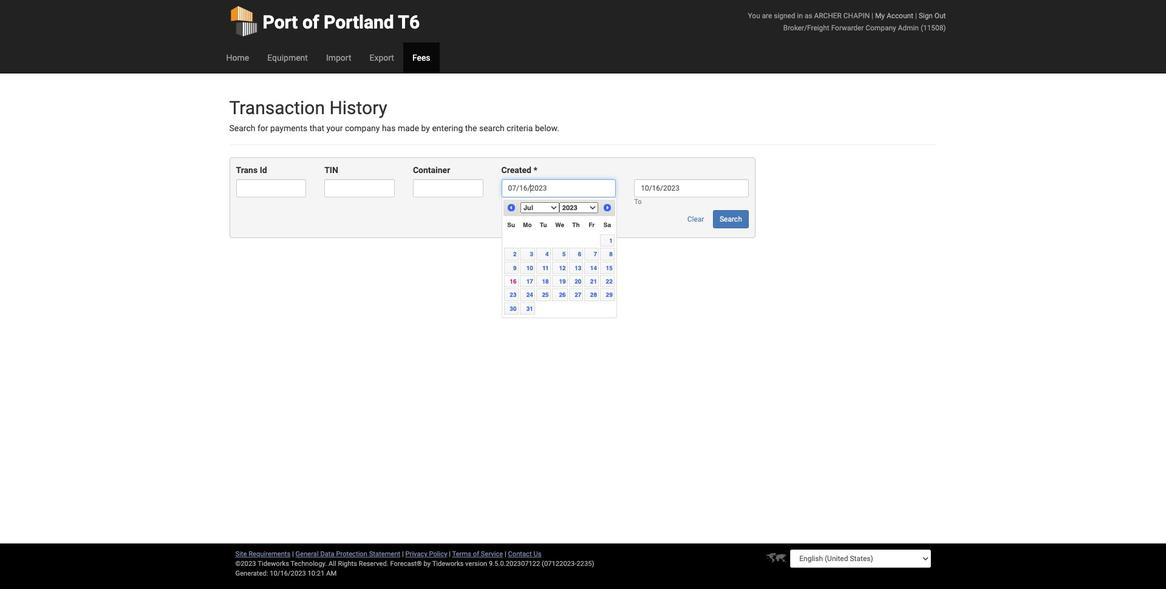 Task type: locate. For each thing, give the bounding box(es) containing it.
|
[[872, 12, 873, 20], [915, 12, 917, 20], [292, 550, 294, 558], [402, 550, 404, 558], [449, 550, 451, 558], [505, 550, 506, 558]]

of inside "link"
[[302, 12, 319, 33]]

of up the version
[[473, 550, 479, 558]]

| up tideworks in the bottom of the page
[[449, 550, 451, 558]]

my
[[875, 12, 885, 20]]

12
[[559, 264, 566, 271]]

admin
[[898, 24, 919, 32]]

import button
[[317, 43, 360, 73]]

by
[[421, 123, 430, 133], [424, 560, 431, 568]]

16 link
[[504, 275, 518, 288]]

13 link
[[569, 262, 583, 274]]

2
[[513, 250, 517, 258]]

2 link
[[504, 248, 518, 260]]

(07122023-
[[542, 560, 577, 568]]

sign
[[919, 12, 933, 20]]

0 horizontal spatial of
[[302, 12, 319, 33]]

13
[[575, 264, 581, 271]]

20
[[575, 278, 581, 285]]

28 link
[[585, 289, 599, 301]]

by inside site requirements | general data protection statement | privacy policy | terms of service | contact us ©2023 tideworks technology. all rights reserved. forecast® by tideworks version 9.5.0.202307122 (07122023-2235) generated: 10/16/2023 10:21 am
[[424, 560, 431, 568]]

7 link
[[585, 248, 599, 260]]

created
[[501, 165, 531, 175]]

24 link
[[520, 289, 535, 301]]

18 link
[[536, 275, 551, 288]]

of right port at the top of the page
[[302, 12, 319, 33]]

port
[[263, 12, 298, 33]]

contact us link
[[508, 550, 541, 558]]

created *
[[501, 165, 537, 175]]

made
[[398, 123, 419, 133]]

29
[[606, 291, 613, 298]]

1 vertical spatial of
[[473, 550, 479, 558]]

su
[[507, 221, 515, 229]]

25 link
[[536, 289, 551, 301]]

equipment button
[[258, 43, 317, 73]]

0 horizontal spatial search
[[229, 123, 255, 133]]

company
[[866, 24, 896, 32]]

17
[[526, 278, 533, 285]]

entering
[[432, 123, 463, 133]]

as
[[805, 12, 812, 20]]

11
[[542, 264, 549, 271]]

your
[[327, 123, 343, 133]]

id
[[260, 165, 267, 175]]

1 vertical spatial search
[[720, 215, 742, 224]]

search right clear 'button'
[[720, 215, 742, 224]]

export button
[[360, 43, 403, 73]]

7
[[594, 250, 597, 258]]

30
[[510, 305, 517, 312]]

site requirements link
[[235, 550, 291, 558]]

3
[[530, 250, 533, 258]]

home button
[[217, 43, 258, 73]]

export
[[370, 53, 394, 63]]

©2023 tideworks
[[235, 560, 289, 568]]

5
[[562, 250, 566, 258]]

by right made
[[421, 123, 430, 133]]

1 vertical spatial by
[[424, 560, 431, 568]]

reserved.
[[359, 560, 389, 568]]

technology.
[[291, 560, 327, 568]]

9
[[513, 264, 517, 271]]

1 horizontal spatial search
[[720, 215, 742, 224]]

25
[[542, 291, 549, 298]]

0 vertical spatial search
[[229, 123, 255, 133]]

search left for
[[229, 123, 255, 133]]

tin
[[324, 165, 338, 175]]

my account link
[[875, 12, 913, 20]]

Created * text field
[[501, 179, 616, 198]]

| up 9.5.0.202307122
[[505, 550, 506, 558]]

6
[[578, 250, 581, 258]]

data
[[320, 550, 334, 558]]

tu
[[540, 221, 547, 229]]

has
[[382, 123, 396, 133]]

8
[[609, 250, 613, 258]]

in
[[797, 12, 803, 20]]

chapin
[[844, 12, 870, 20]]

transaction history search for payments that your company has made by entering the search criteria below.
[[229, 97, 559, 133]]

29 link
[[600, 289, 615, 301]]

4
[[545, 250, 549, 258]]

11 link
[[536, 262, 551, 274]]

by down privacy policy link
[[424, 560, 431, 568]]

contact
[[508, 550, 532, 558]]

service
[[481, 550, 503, 558]]

28
[[590, 291, 597, 298]]

policy
[[429, 550, 447, 558]]

account
[[887, 12, 913, 20]]

we
[[555, 221, 564, 229]]

port of portland t6 link
[[229, 0, 420, 43]]

0 vertical spatial by
[[421, 123, 430, 133]]

home
[[226, 53, 249, 63]]

forecast®
[[390, 560, 422, 568]]

terms
[[452, 550, 471, 558]]

fr
[[589, 221, 595, 229]]

| up "forecast®"
[[402, 550, 404, 558]]

1 horizontal spatial of
[[473, 550, 479, 558]]

am
[[326, 570, 337, 578]]

search inside button
[[720, 215, 742, 224]]

0 vertical spatial of
[[302, 12, 319, 33]]



Task type: describe. For each thing, give the bounding box(es) containing it.
4 link
[[536, 248, 551, 260]]

27 link
[[569, 289, 583, 301]]

clear
[[687, 215, 704, 224]]

14
[[590, 264, 597, 271]]

| left general
[[292, 550, 294, 558]]

company
[[345, 123, 380, 133]]

26
[[559, 291, 566, 298]]

criteria
[[507, 123, 533, 133]]

archer
[[814, 12, 842, 20]]

signed
[[774, 12, 795, 20]]

search button
[[713, 210, 749, 229]]

requirements
[[249, 550, 291, 558]]

24
[[526, 291, 533, 298]]

23 link
[[504, 289, 518, 301]]

t6
[[398, 12, 420, 33]]

12 link
[[552, 262, 568, 274]]

6 link
[[569, 248, 583, 260]]

history
[[329, 97, 387, 118]]

3 link
[[520, 248, 535, 260]]

you are signed in as archer chapin | my account | sign out broker/freight forwarder company admin (11508)
[[748, 12, 946, 32]]

31
[[526, 305, 533, 312]]

17 link
[[520, 275, 535, 288]]

TIN text field
[[324, 179, 395, 198]]

terms of service link
[[452, 550, 503, 558]]

all
[[329, 560, 336, 568]]

forwarder
[[831, 24, 864, 32]]

8 link
[[600, 248, 615, 260]]

by inside transaction history search for payments that your company has made by entering the search criteria below.
[[421, 123, 430, 133]]

10:21
[[308, 570, 325, 578]]

trans id
[[236, 165, 267, 175]]

18
[[542, 278, 549, 285]]

search inside transaction history search for payments that your company has made by entering the search criteria below.
[[229, 123, 255, 133]]

15 link
[[600, 262, 615, 274]]

protection
[[336, 550, 367, 558]]

| left 'sign'
[[915, 12, 917, 20]]

1 link
[[600, 234, 615, 247]]

version
[[465, 560, 487, 568]]

sign out link
[[919, 12, 946, 20]]

container
[[413, 165, 450, 175]]

equipment
[[267, 53, 308, 63]]

15
[[606, 264, 613, 271]]

mo
[[523, 221, 532, 229]]

import
[[326, 53, 351, 63]]

| left my
[[872, 12, 873, 20]]

tideworks
[[432, 560, 464, 568]]

payments
[[270, 123, 307, 133]]

10
[[526, 264, 533, 271]]

search
[[479, 123, 505, 133]]

privacy
[[405, 550, 427, 558]]

are
[[762, 12, 772, 20]]

MM/dd/yyyy text field
[[634, 179, 749, 198]]

privacy policy link
[[405, 550, 447, 558]]

26 link
[[552, 289, 568, 301]]

9 link
[[504, 262, 518, 274]]

23
[[510, 291, 517, 298]]

from
[[501, 198, 517, 206]]

th
[[572, 221, 580, 229]]

general data protection statement link
[[296, 550, 400, 558]]

of inside site requirements | general data protection statement | privacy policy | terms of service | contact us ©2023 tideworks technology. all rights reserved. forecast® by tideworks version 9.5.0.202307122 (07122023-2235) generated: 10/16/2023 10:21 am
[[473, 550, 479, 558]]

Container text field
[[413, 179, 483, 198]]

27
[[575, 291, 581, 298]]

portland
[[324, 12, 394, 33]]

(11508)
[[921, 24, 946, 32]]

sa
[[604, 221, 611, 229]]

rights
[[338, 560, 357, 568]]

Trans Id text field
[[236, 179, 306, 198]]

site
[[235, 550, 247, 558]]

16
[[510, 278, 517, 285]]

site requirements | general data protection statement | privacy policy | terms of service | contact us ©2023 tideworks technology. all rights reserved. forecast® by tideworks version 9.5.0.202307122 (07122023-2235) generated: 10/16/2023 10:21 am
[[235, 550, 594, 578]]

clear button
[[681, 210, 711, 229]]

22 link
[[600, 275, 615, 288]]

transaction
[[229, 97, 325, 118]]

general
[[296, 550, 319, 558]]

for
[[257, 123, 268, 133]]

10/16/2023
[[270, 570, 306, 578]]

trans
[[236, 165, 258, 175]]

14 link
[[585, 262, 599, 274]]

22
[[606, 278, 613, 285]]

to
[[634, 198, 642, 206]]



Task type: vqa. For each thing, say whether or not it's contained in the screenshot.
account?
no



